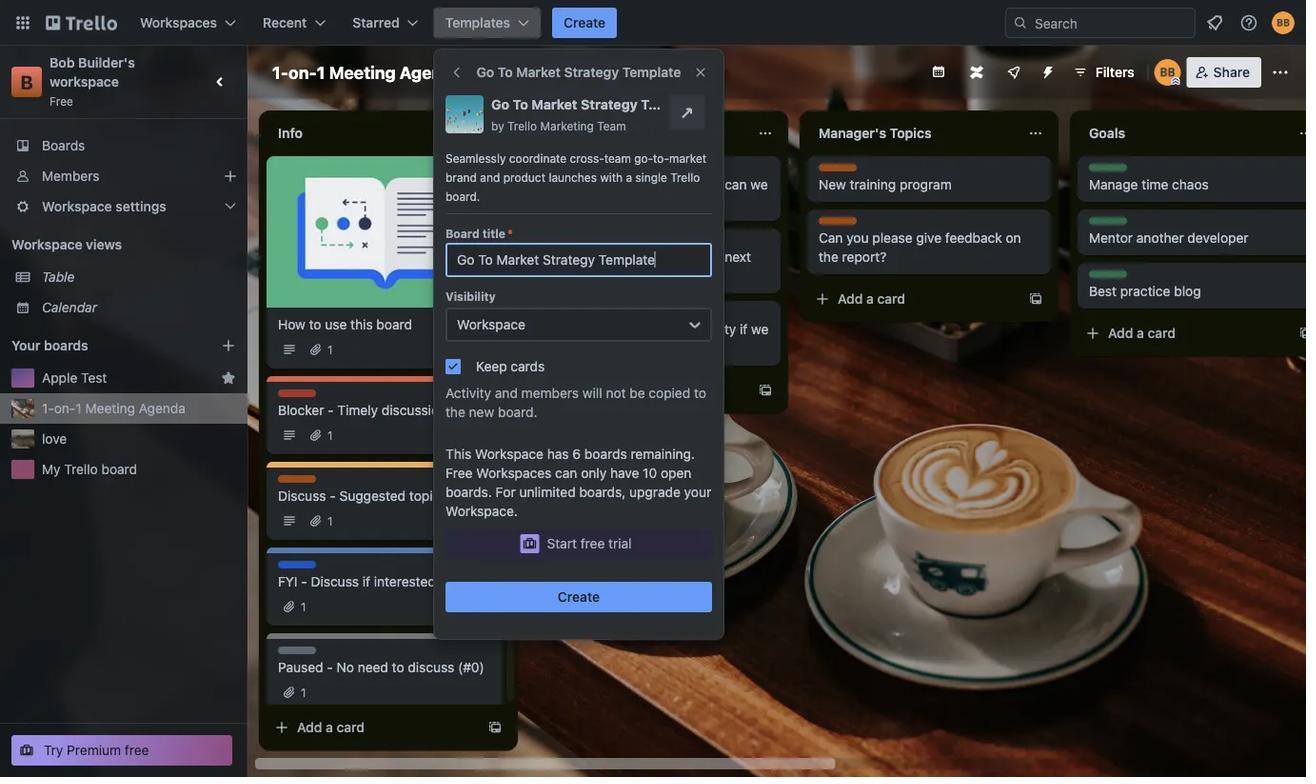 Task type: vqa. For each thing, say whether or not it's contained in the screenshot.
the bottom 'Standard,'
no



Task type: locate. For each thing, give the bounding box(es) containing it.
to inside paused paused - no need to discuss (#0)
[[392, 660, 404, 675]]

bob builder (bobbuilder40) image right open information menu image
[[1273, 11, 1296, 34]]

strategy
[[564, 64, 619, 80], [581, 97, 638, 112]]

the
[[702, 249, 722, 265], [819, 249, 839, 265], [446, 404, 466, 420]]

share button
[[1188, 57, 1262, 88]]

to left use
[[309, 317, 322, 332]]

1 vertical spatial market
[[532, 97, 578, 112]]

by
[[492, 119, 505, 132]]

color: red, title: "blocker" element for blocker - timely discussion (#4)
[[278, 390, 320, 404]]

go for go to market strategy template by trello marketing team
[[492, 97, 510, 112]]

trello right by
[[508, 119, 537, 132]]

- left suggested
[[330, 488, 336, 504]]

discuss inside discuss i think we can improve velocity if we make some tooling changes.
[[549, 310, 592, 323]]

the down activity
[[446, 404, 466, 420]]

card down practice
[[1148, 325, 1177, 341]]

1 horizontal spatial to
[[392, 660, 404, 675]]

mentor
[[1090, 230, 1134, 246]]

workspaces up for
[[477, 465, 552, 481]]

single
[[636, 171, 668, 184]]

2 vertical spatial to
[[392, 660, 404, 675]]

Manager's Topics text field
[[808, 118, 1017, 149]]

can inside blocker the team is stuck on x, how can we move forward?
[[725, 177, 747, 192]]

0 notifications image
[[1204, 11, 1227, 34]]

meeting down starred
[[329, 62, 396, 82]]

2 goal from the top
[[1090, 218, 1115, 231]]

free inside bob builder's workspace free
[[50, 94, 73, 108]]

discuss - suggested topic (#3) link
[[278, 487, 492, 506]]

paused paused - no need to discuss (#0)
[[278, 648, 485, 675]]

0 vertical spatial and
[[480, 171, 500, 184]]

cards
[[511, 359, 545, 374]]

tooling
[[622, 341, 664, 356]]

add a card button down need
[[267, 713, 480, 743]]

can for on
[[725, 177, 747, 192]]

agenda up "love" 'link'
[[139, 401, 186, 416]]

stuck
[[624, 177, 657, 192]]

0 vertical spatial can
[[725, 177, 747, 192]]

0 vertical spatial 1-on-1 meeting agenda
[[272, 62, 463, 82]]

free left "trial"
[[581, 536, 605, 552]]

to-
[[654, 151, 670, 165]]

Info text field
[[267, 118, 476, 149]]

add down the color: black, title: "paused" element
[[297, 720, 322, 735]]

no
[[337, 660, 354, 675]]

create inside primary element
[[564, 15, 606, 30]]

few
[[549, 268, 571, 284]]

on- down 'recent' dropdown button
[[289, 62, 317, 82]]

workspace settings
[[42, 199, 167, 214]]

x,
[[680, 177, 693, 192]]

boards.
[[446, 484, 492, 500]]

workspace up table
[[11, 237, 82, 252]]

0 horizontal spatial to
[[309, 317, 322, 332]]

2 horizontal spatial trello
[[671, 171, 701, 184]]

apple test link
[[42, 369, 213, 388]]

0 horizontal spatial agenda
[[139, 401, 186, 416]]

members
[[42, 168, 100, 184]]

to right need
[[392, 660, 404, 675]]

0 horizontal spatial color: red, title: "blocker" element
[[278, 390, 320, 404]]

start free trial button
[[446, 529, 713, 559]]

1 vertical spatial strategy
[[581, 97, 638, 112]]

- up the color: black, title: "paused" element
[[301, 574, 307, 590]]

1 horizontal spatial free
[[581, 536, 605, 552]]

0 vertical spatial to
[[309, 317, 322, 332]]

goal down goals
[[1090, 165, 1115, 178]]

1 vertical spatial workspaces
[[477, 465, 552, 481]]

add a card button down blog
[[1078, 318, 1292, 349]]

color: red, title: "blocker" element
[[549, 164, 590, 178], [278, 390, 320, 404]]

0 horizontal spatial board
[[101, 462, 137, 477]]

free down this
[[446, 465, 473, 481]]

we right how
[[751, 177, 768, 192]]

boards link
[[0, 131, 248, 161]]

1 horizontal spatial bob builder (bobbuilder40) image
[[1273, 11, 1296, 34]]

can down the has
[[556, 465, 578, 481]]

create from template… image
[[758, 383, 774, 398], [488, 720, 503, 735]]

to for go to market strategy template
[[498, 64, 513, 80]]

1 horizontal spatial create from template… image
[[758, 383, 774, 398]]

suggested
[[340, 488, 406, 504]]

card down report?
[[878, 291, 906, 307]]

to
[[309, 317, 322, 332], [694, 385, 707, 401], [392, 660, 404, 675]]

goal mentor another developer
[[1090, 218, 1249, 246]]

discuss inside discuss i've drafted my goals for the next few months. any feedback?
[[549, 237, 592, 251]]

0 vertical spatial color: green, title: "goal" element
[[1090, 164, 1128, 178]]

on right feedback
[[1006, 230, 1022, 246]]

card for you
[[878, 291, 906, 307]]

2 horizontal spatial to
[[694, 385, 707, 401]]

b link
[[11, 67, 42, 97]]

0 vertical spatial free
[[50, 94, 73, 108]]

go up by
[[492, 97, 510, 112]]

1 horizontal spatial trello
[[508, 119, 537, 132]]

2 vertical spatial color: green, title: "goal" element
[[1090, 271, 1128, 285]]

color: orange, title: "discuss" element up few
[[549, 236, 592, 251]]

market
[[670, 151, 707, 165]]

team inside text box
[[549, 125, 583, 141]]

1 horizontal spatial team
[[598, 119, 627, 132]]

workspace down visibility
[[457, 317, 526, 332]]

add a card for drafted
[[568, 382, 635, 398]]

go inside go to market strategy template by trello marketing team
[[492, 97, 510, 112]]

1 down the color: black, title: "paused" element
[[301, 686, 306, 699]]

calendar link
[[42, 298, 236, 317]]

1 vertical spatial to
[[694, 385, 707, 401]]

1 horizontal spatial the
[[702, 249, 722, 265]]

strategy up go to market strategy template link at top
[[564, 64, 619, 80]]

workspace for workspace settings
[[42, 199, 112, 214]]

add left not
[[568, 382, 593, 398]]

a for mentor another developer
[[1138, 325, 1145, 341]]

1 horizontal spatial meeting
[[329, 62, 396, 82]]

has
[[548, 446, 569, 462]]

0 horizontal spatial boards
[[44, 338, 88, 353]]

1- inside board name text box
[[272, 62, 289, 82]]

goal for best
[[1090, 271, 1115, 285]]

discuss
[[408, 660, 455, 675]]

if
[[740, 322, 748, 337], [363, 574, 371, 590]]

board inside "link"
[[577, 64, 614, 80]]

Search field
[[1029, 9, 1196, 37]]

color: orange, title: "discuss" element down manager's
[[819, 164, 862, 178]]

0 vertical spatial meeting
[[329, 62, 396, 82]]

goal down the mentor
[[1090, 271, 1115, 285]]

boards up only
[[585, 446, 627, 462]]

feedback
[[946, 230, 1003, 246]]

color: green, title: "goal" element for manage
[[1090, 164, 1128, 178]]

bob builder (bobbuilder40) image right filters
[[1155, 59, 1182, 86]]

product
[[504, 171, 546, 184]]

0 horizontal spatial topics
[[654, 125, 696, 141]]

for
[[681, 249, 698, 265]]

board down "love" 'link'
[[101, 462, 137, 477]]

copied
[[649, 385, 691, 401]]

can right how
[[725, 177, 747, 192]]

0 horizontal spatial board
[[446, 227, 480, 240]]

trello right my
[[64, 462, 98, 477]]

workspace.
[[446, 503, 518, 519]]

color: red, title: "blocker" element left timely
[[278, 390, 320, 404]]

switch to… image
[[13, 13, 32, 32]]

board inside how to use this board link
[[377, 317, 412, 332]]

1 vertical spatial board
[[101, 462, 137, 477]]

1 vertical spatial 1-
[[42, 401, 54, 416]]

1 down 'recent' dropdown button
[[317, 62, 325, 82]]

paused
[[278, 648, 319, 661], [278, 660, 323, 675]]

think
[[556, 322, 586, 337]]

open information menu image
[[1240, 13, 1259, 32]]

report?
[[843, 249, 887, 265]]

- inside blocker blocker - timely discussion (#4)
[[328, 402, 334, 418]]

agenda inside board name text box
[[400, 62, 463, 82]]

1 horizontal spatial create from template… image
[[1299, 326, 1307, 341]]

market inside go to market strategy template by trello marketing team
[[532, 97, 578, 112]]

to right 'copied'
[[694, 385, 707, 401]]

brand
[[446, 171, 477, 184]]

- inside the discuss discuss - suggested topic (#3)
[[330, 488, 336, 504]]

blocker inside blocker the team is stuck on x, how can we move forward?
[[549, 165, 590, 178]]

template up team member's topics text box
[[641, 97, 702, 112]]

0 horizontal spatial free
[[125, 743, 149, 758]]

color: green, title: "goal" element down the mentor
[[1090, 271, 1128, 285]]

template inside go to market strategy template by trello marketing team
[[641, 97, 702, 112]]

team up cross- on the left top
[[549, 125, 583, 141]]

goal inside goal best practice blog
[[1090, 271, 1115, 285]]

my
[[622, 249, 641, 265]]

1 horizontal spatial 1-
[[272, 62, 289, 82]]

0 vertical spatial team
[[605, 151, 631, 165]]

1 horizontal spatial if
[[740, 322, 748, 337]]

starred
[[353, 15, 400, 30]]

3 color: green, title: "goal" element from the top
[[1090, 271, 1128, 285]]

goal down the manage
[[1090, 218, 1115, 231]]

free right the premium
[[125, 743, 149, 758]]

1 horizontal spatial on-
[[289, 62, 317, 82]]

and down 'keep cards'
[[495, 385, 518, 401]]

board up go to market strategy template link at top
[[577, 64, 614, 80]]

market right star or unstar board icon
[[517, 64, 561, 80]]

blocker the team is stuck on x, how can we move forward?
[[549, 165, 768, 211]]

workspaces up workspace navigation collapse icon
[[140, 15, 217, 30]]

0 vertical spatial on-
[[289, 62, 317, 82]]

1 goal from the top
[[1090, 165, 1115, 178]]

None text field
[[446, 243, 713, 277]]

1 vertical spatial create from template… image
[[1299, 326, 1307, 341]]

some
[[585, 341, 619, 356]]

be
[[630, 385, 646, 401]]

automation image
[[1033, 57, 1060, 84]]

1 horizontal spatial board
[[577, 64, 614, 80]]

try premium free
[[44, 743, 149, 758]]

goal inside "goal mentor another developer"
[[1090, 218, 1115, 231]]

1 vertical spatial goal
[[1090, 218, 1115, 231]]

0 vertical spatial template
[[623, 64, 682, 80]]

show menu image
[[1272, 63, 1291, 82]]

only
[[581, 465, 607, 481]]

market for go to market strategy template
[[517, 64, 561, 80]]

color: green, title: "goal" element
[[1090, 164, 1128, 178], [1090, 217, 1128, 231], [1090, 271, 1128, 285]]

meeting down test
[[85, 401, 135, 416]]

to
[[498, 64, 513, 80], [513, 97, 529, 112]]

1 down the discuss discuss - suggested topic (#3)
[[328, 514, 333, 528]]

1 horizontal spatial 1-on-1 meeting agenda
[[272, 62, 463, 82]]

star or unstar board image
[[484, 65, 499, 80]]

topics up discuss new training program
[[890, 125, 932, 141]]

add for can you please give feedback on the report?
[[838, 291, 864, 307]]

2 vertical spatial can
[[556, 465, 578, 481]]

share
[[1214, 64, 1251, 80]]

mentor another developer link
[[1090, 229, 1307, 248]]

board. down the brand
[[446, 190, 481, 203]]

goal inside goal manage time chaos
[[1090, 165, 1115, 178]]

add
[[838, 291, 864, 307], [1109, 325, 1134, 341], [568, 382, 593, 398], [297, 720, 322, 735]]

discuss inside discuss can you please give feedback on the report?
[[819, 218, 862, 231]]

2 horizontal spatial the
[[819, 249, 839, 265]]

add down best
[[1109, 325, 1134, 341]]

strategy for go to market strategy template by trello marketing team
[[581, 97, 638, 112]]

color: green, title: "goal" element down goals
[[1090, 164, 1128, 178]]

1 vertical spatial color: red, title: "blocker" element
[[278, 390, 320, 404]]

and down seamlessly
[[480, 171, 500, 184]]

team inside seamlessly coordinate cross-team go-to-market brand and product launches with a single trello board.
[[605, 151, 631, 165]]

goal manage time chaos
[[1090, 165, 1210, 192]]

trello down market
[[671, 171, 701, 184]]

blocker for blocker
[[278, 391, 320, 404]]

team member's topics
[[549, 125, 696, 141]]

1 vertical spatial boards
[[585, 446, 627, 462]]

add a card button
[[808, 284, 1021, 314], [1078, 318, 1292, 349], [537, 375, 751, 406], [267, 713, 480, 743]]

power ups image
[[1007, 65, 1022, 80]]

a down report?
[[867, 291, 874, 307]]

workspace down members
[[42, 199, 112, 214]]

topics inside text field
[[890, 125, 932, 141]]

on- down apple
[[54, 401, 76, 416]]

1 horizontal spatial board.
[[498, 404, 538, 420]]

1- down recent
[[272, 62, 289, 82]]

card
[[878, 291, 906, 307], [1148, 325, 1177, 341], [607, 382, 635, 398], [337, 720, 365, 735]]

1- up love
[[42, 401, 54, 416]]

add a card button for developer
[[1078, 318, 1292, 349]]

if left the 'interested'
[[363, 574, 371, 590]]

recent button
[[252, 8, 338, 38]]

free down workspace
[[50, 94, 73, 108]]

1-on-1 meeting agenda
[[272, 62, 463, 82], [42, 401, 186, 416]]

this member is an admin of this board. image
[[1172, 77, 1181, 86]]

bob builder (bobbuilder40) image
[[1273, 11, 1296, 34], [1155, 59, 1182, 86]]

1 vertical spatial agenda
[[139, 401, 186, 416]]

1 vertical spatial create from template… image
[[488, 720, 503, 735]]

activity and members will not be copied to the new board.
[[446, 385, 707, 420]]

if inside discuss i think we can improve velocity if we make some tooling changes.
[[740, 322, 748, 337]]

1 topics from the left
[[654, 125, 696, 141]]

can inside this workspace has 6 boards remaining. free workspaces can only have 10 open boards. for unlimited boards, upgrade your workspace.
[[556, 465, 578, 481]]

premium
[[67, 743, 121, 758]]

0 horizontal spatial trello
[[64, 462, 98, 477]]

this
[[351, 317, 373, 332]]

add a card down some on the left top
[[568, 382, 635, 398]]

create button up board "link"
[[553, 8, 617, 38]]

1 vertical spatial free
[[125, 743, 149, 758]]

0 vertical spatial board
[[577, 64, 614, 80]]

1 color: green, title: "goal" element from the top
[[1090, 164, 1128, 178]]

a down practice
[[1138, 325, 1145, 341]]

the inside discuss i've drafted my goals for the next few months. any feedback?
[[702, 249, 722, 265]]

can up some on the left top
[[611, 322, 633, 337]]

0 horizontal spatial team
[[549, 125, 583, 141]]

free inside the start free trial button
[[581, 536, 605, 552]]

to down workspace visible 'image'
[[513, 97, 529, 112]]

not
[[606, 385, 626, 401]]

discuss inside discuss new training program
[[819, 165, 862, 178]]

boards up apple
[[44, 338, 88, 353]]

1 down use
[[328, 343, 333, 356]]

workspace
[[42, 199, 112, 214], [11, 237, 82, 252], [457, 317, 526, 332], [475, 446, 544, 462]]

go right return to previous screen icon
[[477, 64, 495, 80]]

board left title
[[446, 227, 480, 240]]

strategy up member's
[[581, 97, 638, 112]]

1 paused from the top
[[278, 648, 319, 661]]

bob
[[50, 55, 75, 70]]

0 horizontal spatial the
[[446, 404, 466, 420]]

1 horizontal spatial topics
[[890, 125, 932, 141]]

board link
[[545, 57, 626, 88]]

color: red, title: "blocker" element for the team is stuck on x, how can we move forward?
[[549, 164, 590, 178]]

1 vertical spatial meeting
[[85, 401, 135, 416]]

1 horizontal spatial agenda
[[400, 62, 463, 82]]

0 horizontal spatial on
[[661, 177, 676, 192]]

boards inside "element"
[[44, 338, 88, 353]]

add a card button for my
[[537, 375, 751, 406]]

board. right new
[[498, 404, 538, 420]]

0 horizontal spatial bob builder (bobbuilder40) image
[[1155, 59, 1182, 86]]

we
[[751, 177, 768, 192], [590, 322, 607, 337], [752, 322, 769, 337]]

board right this at the left of the page
[[377, 317, 412, 332]]

0 vertical spatial on
[[661, 177, 676, 192]]

workspace visible image
[[518, 65, 533, 80]]

next
[[725, 249, 752, 265]]

can for remaining.
[[556, 465, 578, 481]]

0 vertical spatial 1-
[[272, 62, 289, 82]]

2 color: green, title: "goal" element from the top
[[1090, 217, 1128, 231]]

1 vertical spatial color: green, title: "goal" element
[[1090, 217, 1128, 231]]

the right for
[[702, 249, 722, 265]]

fyi - discuss if interested (#6) link
[[278, 573, 492, 592]]

0 vertical spatial free
[[581, 536, 605, 552]]

add for mentor another developer
[[1109, 325, 1134, 341]]

months.
[[574, 268, 624, 284]]

color: green, title: "goal" element down the manage
[[1090, 217, 1128, 231]]

1 vertical spatial template
[[641, 97, 702, 112]]

0 horizontal spatial 1-on-1 meeting agenda
[[42, 401, 186, 416]]

0 vertical spatial to
[[498, 64, 513, 80]]

1 horizontal spatial workspaces
[[477, 465, 552, 481]]

a left not
[[596, 382, 604, 398]]

topics up market
[[654, 125, 696, 141]]

goals
[[644, 249, 677, 265]]

0 horizontal spatial workspaces
[[140, 15, 217, 30]]

1 vertical spatial create
[[558, 589, 600, 605]]

- left no
[[327, 660, 333, 675]]

back to home image
[[46, 8, 117, 38]]

2 horizontal spatial can
[[725, 177, 747, 192]]

2 topics from the left
[[890, 125, 932, 141]]

color: blue, title: "fyi" element
[[278, 561, 316, 575]]

0 vertical spatial goal
[[1090, 165, 1115, 178]]

to left workspace visible 'image'
[[498, 64, 513, 80]]

your boards with 4 items element
[[11, 334, 192, 357]]

boards
[[42, 138, 85, 153]]

chaos
[[1173, 177, 1210, 192]]

1 horizontal spatial boards
[[585, 446, 627, 462]]

to inside go to market strategy template by trello marketing team
[[513, 97, 529, 112]]

template left close popover icon
[[623, 64, 682, 80]]

create button inside primary element
[[553, 8, 617, 38]]

create from template… image
[[1029, 291, 1044, 307], [1299, 326, 1307, 341]]

strategy inside go to market strategy template by trello marketing team
[[581, 97, 638, 112]]

0 horizontal spatial create from template… image
[[488, 720, 503, 735]]

search image
[[1014, 15, 1029, 30]]

info
[[278, 125, 303, 141]]

board for board
[[577, 64, 614, 80]]

1 vertical spatial board
[[446, 227, 480, 240]]

1 vertical spatial free
[[446, 465, 473, 481]]

0 horizontal spatial board.
[[446, 190, 481, 203]]

return to previous screen image
[[450, 65, 465, 80]]

0 horizontal spatial free
[[50, 94, 73, 108]]

0 horizontal spatial can
[[556, 465, 578, 481]]

color: red, title: "blocker" element up move
[[549, 164, 590, 178]]

- inside paused paused - no need to discuss (#0)
[[327, 660, 333, 675]]

1-
[[272, 62, 289, 82], [42, 401, 54, 416]]

0 vertical spatial boards
[[44, 338, 88, 353]]

1 vertical spatial can
[[611, 322, 633, 337]]

- inside fyi fyi - discuss if interested (#6)
[[301, 574, 307, 590]]

template
[[623, 64, 682, 80], [641, 97, 702, 112]]

card for drafted
[[607, 382, 635, 398]]

1 vertical spatial team
[[576, 177, 607, 192]]

0 vertical spatial board
[[377, 317, 412, 332]]

move
[[549, 196, 582, 211]]

board. inside seamlessly coordinate cross-team go-to-market brand and product launches with a single trello board.
[[446, 190, 481, 203]]

on
[[661, 177, 676, 192], [1006, 230, 1022, 246]]

1 fyi from the top
[[278, 562, 296, 575]]

0 vertical spatial create from template… image
[[758, 383, 774, 398]]

add down report?
[[838, 291, 864, 307]]

agenda left star or unstar board icon
[[400, 62, 463, 82]]

0 vertical spatial agenda
[[400, 62, 463, 82]]

0 vertical spatial market
[[517, 64, 561, 80]]

strategy for go to market strategy template
[[564, 64, 619, 80]]

team left is
[[576, 177, 607, 192]]

discuss discuss - suggested topic (#3)
[[278, 476, 470, 504]]

add a card button down can you please give feedback on the report? link
[[808, 284, 1021, 314]]

we up some on the left top
[[590, 322, 607, 337]]

1 vertical spatial to
[[513, 97, 529, 112]]

time
[[1142, 177, 1169, 192]]

(#3)
[[444, 488, 470, 504]]

for
[[496, 484, 516, 500]]

1 vertical spatial on
[[1006, 230, 1022, 246]]

color: orange, title: "discuss" element for drafted
[[549, 236, 592, 251]]

3 goal from the top
[[1090, 271, 1115, 285]]

to for go to market strategy template by trello marketing team
[[513, 97, 529, 112]]

workspace inside popup button
[[42, 199, 112, 214]]

1 horizontal spatial on
[[1006, 230, 1022, 246]]

1-on-1 meeting agenda down "apple test" link at top left
[[42, 401, 186, 416]]

create from template… image for team member's topics
[[758, 383, 774, 398]]

card for another
[[1148, 325, 1177, 341]]

1 vertical spatial trello
[[671, 171, 701, 184]]

the down can
[[819, 249, 839, 265]]

add a card down practice
[[1109, 325, 1177, 341]]

0 horizontal spatial if
[[363, 574, 371, 590]]

0 horizontal spatial create from template… image
[[1029, 291, 1044, 307]]

add a card down report?
[[838, 291, 906, 307]]

1-on-1 meeting agenda down starred
[[272, 62, 463, 82]]

trial
[[609, 536, 632, 552]]

add for i've drafted my goals for the next few months. any feedback?
[[568, 382, 593, 398]]

free inside this workspace has 6 boards remaining. free workspaces can only have 10 open boards. for unlimited boards, upgrade your workspace.
[[446, 465, 473, 481]]

color: orange, title: "discuss" element
[[819, 164, 862, 178], [819, 217, 862, 231], [549, 236, 592, 251], [549, 309, 592, 323], [278, 475, 321, 490]]

use
[[325, 317, 347, 332]]

can inside discuss i think we can improve velocity if we make some tooling changes.
[[611, 322, 633, 337]]

start free trial
[[547, 536, 632, 552]]

on left x,
[[661, 177, 676, 192]]



Task type: describe. For each thing, give the bounding box(es) containing it.
i've drafted my goals for the next few months. any feedback? link
[[549, 248, 770, 286]]

add a card down no
[[297, 720, 365, 735]]

members link
[[0, 161, 248, 191]]

1 inside board name text box
[[317, 62, 325, 82]]

Board name text field
[[263, 57, 472, 88]]

market for go to market strategy template by trello marketing team
[[532, 97, 578, 112]]

on inside blocker the team is stuck on x, how can we move forward?
[[661, 177, 676, 192]]

team inside go to market strategy template by trello marketing team
[[598, 119, 627, 132]]

color: black, title: "paused" element
[[278, 647, 319, 661]]

workspace settings button
[[0, 191, 248, 222]]

your boards
[[11, 338, 88, 353]]

table link
[[42, 268, 236, 287]]

this
[[446, 446, 472, 462]]

developer
[[1188, 230, 1249, 246]]

workspaces button
[[129, 8, 248, 38]]

i think we can improve velocity if we make some tooling changes. link
[[549, 320, 770, 358]]

goal for manage
[[1090, 165, 1115, 178]]

team inside blocker the team is stuck on x, how can we move forward?
[[576, 177, 607, 192]]

timely
[[338, 402, 378, 418]]

customize views image
[[635, 63, 654, 82]]

0 horizontal spatial 1-
[[42, 401, 54, 416]]

interested
[[374, 574, 436, 590]]

go for go to market strategy template
[[477, 64, 495, 80]]

a down paused - no need to discuss (#0) link
[[326, 720, 333, 735]]

(#4)
[[450, 402, 477, 418]]

will
[[583, 385, 603, 401]]

the inside activity and members will not be copied to the new board.
[[446, 404, 466, 420]]

discuss i think we can improve velocity if we make some tooling changes.
[[549, 310, 769, 356]]

we right the velocity
[[752, 322, 769, 337]]

my trello board link
[[42, 460, 236, 479]]

trello inside go to market strategy template by trello marketing team
[[508, 119, 537, 132]]

1 vertical spatial create button
[[446, 582, 713, 613]]

apple test
[[42, 370, 107, 386]]

settings
[[116, 199, 167, 214]]

10
[[643, 465, 657, 481]]

blocker - timely discussion (#4) link
[[278, 401, 492, 420]]

*
[[508, 227, 513, 240]]

workspaces inside popup button
[[140, 15, 217, 30]]

another
[[1137, 230, 1185, 246]]

cross-
[[570, 151, 605, 165]]

1 vertical spatial 1-on-1 meeting agenda
[[42, 401, 186, 416]]

discuss for can
[[819, 218, 862, 231]]

color: orange, title: "discuss" element for think
[[549, 309, 592, 323]]

how
[[278, 317, 306, 332]]

please
[[873, 230, 913, 246]]

create from template… image for info
[[488, 720, 503, 735]]

0 horizontal spatial meeting
[[85, 401, 135, 416]]

2 fyi from the top
[[278, 574, 298, 590]]

board. inside activity and members will not be copied to the new board.
[[498, 404, 538, 420]]

to inside activity and members will not be copied to the new board.
[[694, 385, 707, 401]]

starred button
[[341, 8, 430, 38]]

workspace inside this workspace has 6 boards remaining. free workspaces can only have 10 open boards. for unlimited boards, upgrade your workspace.
[[475, 446, 544, 462]]

Goals text field
[[1078, 118, 1288, 149]]

color: green, title: "goal" element for best
[[1090, 271, 1128, 285]]

with
[[601, 171, 623, 184]]

keep cards
[[476, 359, 545, 374]]

1 vertical spatial bob builder (bobbuilder40) image
[[1155, 59, 1182, 86]]

template for go to market strategy template
[[623, 64, 682, 80]]

add a card button for please
[[808, 284, 1021, 314]]

primary element
[[0, 0, 1307, 46]]

1-on-1 meeting agenda inside board name text box
[[272, 62, 463, 82]]

topic
[[410, 488, 440, 504]]

practice
[[1121, 283, 1171, 299]]

meeting inside board name text box
[[329, 62, 396, 82]]

bob builder's workspace link
[[50, 55, 139, 90]]

visibility
[[446, 290, 496, 303]]

best practice blog link
[[1090, 282, 1307, 301]]

add a card for another
[[1109, 325, 1177, 341]]

can you please give feedback on the report? link
[[819, 229, 1040, 267]]

a for i've drafted my goals for the next few months. any feedback?
[[596, 382, 604, 398]]

add board image
[[221, 338, 236, 353]]

go to market strategy template
[[477, 64, 682, 80]]

- for discuss
[[330, 488, 336, 504]]

the inside discuss can you please give feedback on the report?
[[819, 249, 839, 265]]

training
[[850, 177, 897, 192]]

- for paused
[[327, 660, 333, 675]]

confluence icon image
[[970, 66, 984, 79]]

2 paused from the top
[[278, 660, 323, 675]]

template for go to market strategy template by trello marketing team
[[641, 97, 702, 112]]

filters
[[1096, 64, 1135, 80]]

(#6)
[[440, 574, 466, 590]]

starred icon image
[[221, 371, 236, 386]]

velocity
[[689, 322, 737, 337]]

how to use this board link
[[278, 315, 492, 334]]

on- inside board name text box
[[289, 62, 317, 82]]

best
[[1090, 283, 1117, 299]]

activity
[[446, 385, 492, 401]]

coordinate
[[509, 151, 567, 165]]

how
[[696, 177, 722, 192]]

workspaces inside this workspace has 6 boards remaining. free workspaces can only have 10 open boards. for unlimited boards, upgrade your workspace.
[[477, 465, 552, 481]]

workspace
[[50, 74, 119, 90]]

close popover image
[[694, 65, 709, 80]]

color: orange, title: "discuss" element left suggested
[[278, 475, 321, 490]]

we inside blocker the team is stuck on x, how can we move forward?
[[751, 177, 768, 192]]

1 down color: blue, title: "fyi" element
[[301, 600, 306, 613]]

0 vertical spatial bob builder (bobbuilder40) image
[[1273, 11, 1296, 34]]

discuss for new
[[819, 165, 862, 178]]

- for blocker
[[328, 402, 334, 418]]

member's
[[587, 125, 651, 141]]

new
[[469, 404, 495, 420]]

1-on-1 meeting agenda link
[[42, 399, 236, 418]]

how to use this board
[[278, 317, 412, 332]]

workspace navigation collapse icon image
[[208, 69, 234, 95]]

discuss i've drafted my goals for the next few months. any feedback?
[[549, 237, 752, 284]]

builder's
[[78, 55, 135, 70]]

card down no
[[337, 720, 365, 735]]

you
[[847, 230, 869, 246]]

calendar
[[42, 300, 97, 315]]

free inside try premium free button
[[125, 743, 149, 758]]

open
[[661, 465, 692, 481]]

and inside seamlessly coordinate cross-team go-to-market brand and product launches with a single trello board.
[[480, 171, 500, 184]]

try premium free button
[[11, 735, 232, 766]]

discuss for i
[[549, 310, 592, 323]]

0 horizontal spatial on-
[[54, 401, 76, 416]]

create from template… image for mentor another developer
[[1299, 326, 1307, 341]]

unlimited
[[520, 484, 576, 500]]

goal for mentor
[[1090, 218, 1115, 231]]

and inside activity and members will not be copied to the new board.
[[495, 385, 518, 401]]

goal best practice blog
[[1090, 271, 1202, 299]]

discuss for discuss
[[278, 476, 321, 490]]

test
[[81, 370, 107, 386]]

on inside discuss can you please give feedback on the report?
[[1006, 230, 1022, 246]]

add a card for you
[[838, 291, 906, 307]]

go to market strategy template link
[[492, 95, 702, 114]]

marketing
[[541, 119, 594, 132]]

color: orange, title: "discuss" element for training
[[819, 164, 862, 178]]

manager's
[[819, 125, 887, 141]]

love link
[[42, 430, 236, 449]]

make
[[549, 341, 582, 356]]

workspace views
[[11, 237, 122, 252]]

try
[[44, 743, 63, 758]]

new training program link
[[819, 175, 1040, 194]]

a for can you please give feedback on the report?
[[867, 291, 874, 307]]

color: orange, title: "discuss" element for you
[[819, 217, 862, 231]]

is
[[610, 177, 620, 192]]

blocker for the
[[549, 165, 590, 178]]

templates
[[446, 15, 511, 30]]

trello inside seamlessly coordinate cross-team go-to-market brand and product launches with a single trello board.
[[671, 171, 701, 184]]

1 down blocker blocker - timely discussion (#4) at the bottom left
[[328, 429, 333, 442]]

workspace for workspace
[[457, 317, 526, 332]]

board title *
[[446, 227, 513, 240]]

i've
[[549, 249, 570, 265]]

members
[[522, 385, 579, 401]]

discuss new training program
[[819, 165, 952, 192]]

boards inside this workspace has 6 boards remaining. free workspaces can only have 10 open boards. for unlimited boards, upgrade your workspace.
[[585, 446, 627, 462]]

discuss inside fyi fyi - discuss if interested (#6)
[[311, 574, 359, 590]]

my
[[42, 462, 61, 477]]

1 down apple test
[[76, 401, 82, 416]]

discuss can you please give feedback on the report?
[[819, 218, 1022, 265]]

goals
[[1090, 125, 1126, 141]]

workspace for workspace views
[[11, 237, 82, 252]]

title
[[483, 227, 506, 240]]

board inside my trello board link
[[101, 462, 137, 477]]

calendar power-up image
[[931, 64, 947, 79]]

- for fyi
[[301, 574, 307, 590]]

if inside fyi fyi - discuss if interested (#6)
[[363, 574, 371, 590]]

discuss for i've
[[549, 237, 592, 251]]

have
[[611, 465, 640, 481]]

topics inside text box
[[654, 125, 696, 141]]

create from template… image for can you please give feedback on the report?
[[1029, 291, 1044, 307]]

forward?
[[586, 196, 639, 211]]

board for board title *
[[446, 227, 480, 240]]

Team Member's Topics text field
[[537, 118, 747, 149]]

remaining.
[[631, 446, 695, 462]]

a inside seamlessly coordinate cross-team go-to-market brand and product launches with a single trello board.
[[626, 171, 633, 184]]

improve
[[636, 322, 686, 337]]

2 vertical spatial trello
[[64, 462, 98, 477]]

color: green, title: "goal" element for mentor
[[1090, 217, 1128, 231]]



